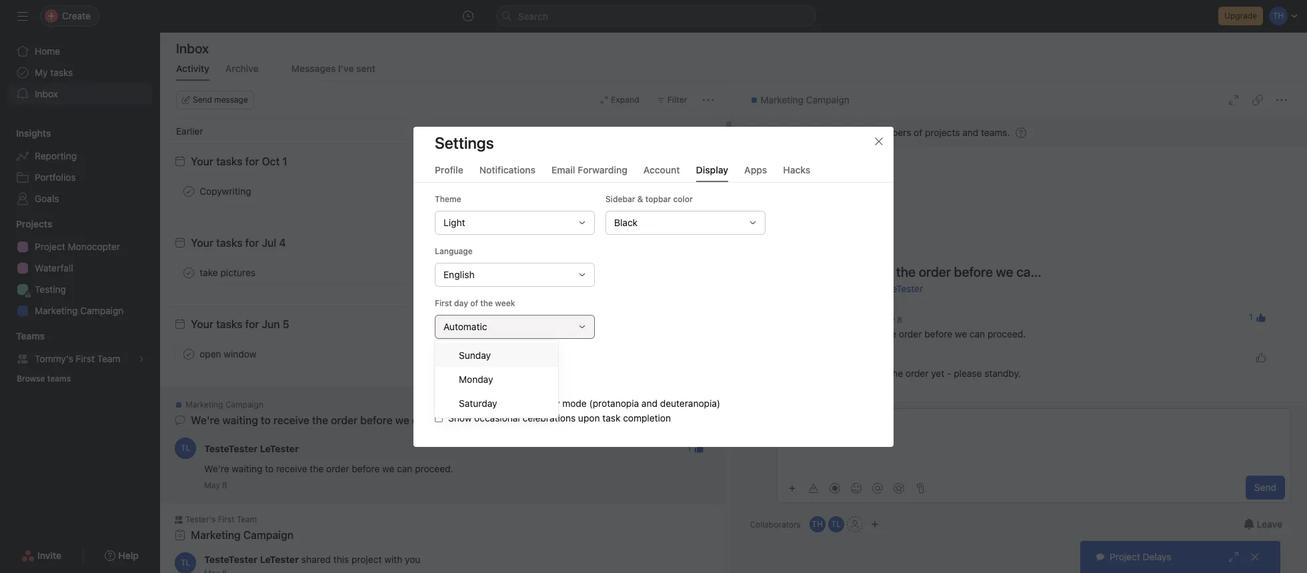 Task type: locate. For each thing, give the bounding box(es) containing it.
messages i've sent
[[291, 63, 376, 74]]

projects
[[925, 127, 960, 138]]

completed image
[[181, 265, 197, 281], [181, 346, 197, 362]]

0 vertical spatial testetester letester link
[[204, 443, 299, 454]]

color inside show task row numbers enable compact mode enable color blind friendly mode (protanopia and deuteranopia)
[[480, 397, 502, 409]]

show down the advanced
[[448, 368, 472, 379]]

task down (protanopia
[[603, 412, 621, 423]]

waiting inside we're waiting to receive the order before we can proceed. may 8
[[232, 463, 262, 474]]

2 vertical spatial campaign
[[225, 400, 263, 410]]

1 horizontal spatial 1 button
[[1245, 308, 1270, 327]]

2 horizontal spatial and
[[963, 127, 979, 138]]

project monocopter
[[35, 241, 120, 252]]

archive
[[225, 63, 259, 74]]

1 horizontal spatial can
[[970, 328, 985, 340]]

deuteranopia)
[[660, 397, 721, 409]]

1 vertical spatial campaign
[[80, 305, 124, 316]]

2 vertical spatial for
[[245, 318, 259, 330]]

numbers
[[513, 368, 551, 379]]

display
[[696, 164, 729, 175]]

order up @testetester letester link
[[919, 264, 951, 280]]

0 vertical spatial marketing campaign link
[[750, 93, 850, 107]]

send inside button
[[1255, 482, 1277, 493]]

enable down monday
[[448, 397, 477, 409]]

forwarding
[[578, 164, 628, 175]]

1 horizontal spatial first
[[218, 514, 235, 524]]

receive inside we're waiting to receive the order before we can proceed. may 8
[[276, 463, 307, 474]]

to up @testetester
[[834, 264, 847, 280]]

8 up tester's first team
[[222, 480, 227, 490]]

english
[[444, 269, 475, 280]]

campaign up testetester letester
[[225, 400, 263, 410]]

before inside we're waiting to receive the order before we ca... @testetester letester
[[954, 264, 993, 280]]

0 vertical spatial letester
[[887, 283, 923, 294]]

0 vertical spatial task
[[474, 368, 493, 379]]

marketing inside projects element
[[35, 305, 78, 316]]

order for we're waiting to receive the order before we ca... @testetester letester
[[919, 264, 951, 280]]

to right 'private'
[[782, 127, 791, 138]]

may up the "we're waiting to receive the order before we can proceed."
[[879, 315, 895, 325]]

1 horizontal spatial proceed.
[[988, 328, 1026, 340]]

to inside we're waiting to receive the order before we ca... @testetester letester
[[834, 264, 847, 280]]

color up the occasional
[[480, 397, 502, 409]]

portfolios link
[[8, 167, 152, 188]]

we're for we're waiting to receive the order before we ca... @testetester letester
[[750, 264, 785, 280]]

1 horizontal spatial team
[[237, 514, 257, 524]]

1 vertical spatial for
[[245, 237, 259, 249]]

0 horizontal spatial team
[[97, 353, 120, 364]]

tl button right th button
[[828, 516, 844, 532]]

order down the we're waiting to receive the order before we ca...
[[326, 463, 349, 474]]

1 vertical spatial marketing campaign
[[35, 305, 124, 316]]

reporting link
[[8, 145, 152, 167]]

proceed.
[[988, 328, 1026, 340], [415, 463, 453, 474]]

close image right expand project delays image
[[1250, 552, 1261, 562]]

tasks up take pictures
[[216, 237, 243, 249]]

0 vertical spatial can
[[970, 328, 985, 340]]

0 horizontal spatial can
[[397, 463, 413, 474]]

receive up testetester letester
[[274, 414, 309, 426]]

jul
[[262, 237, 277, 249]]

open
[[200, 348, 221, 359]]

tasks up copywriting
[[216, 155, 243, 167]]

order inside we're waiting to receive the order before we ca... @testetester letester
[[919, 264, 951, 280]]

we're inside we're waiting to receive the order before we can proceed. may 8
[[204, 463, 229, 474]]

may inside "we're waiting to receive the order before we ca..." dialog
[[879, 315, 895, 325]]

the up @testetester letester link
[[896, 264, 916, 280]]

2 horizontal spatial marketing
[[761, 94, 804, 105]]

color
[[673, 194, 693, 204], [480, 397, 502, 409]]

show right show occasional celebrations upon task completion option
[[448, 412, 472, 423]]

1 horizontal spatial mode
[[563, 397, 587, 409]]

proceed. down show occasional celebrations upon task completion option
[[415, 463, 453, 474]]

portfolios
[[35, 171, 76, 183]]

for
[[245, 155, 259, 167], [245, 237, 259, 249], [245, 318, 259, 330]]

receive
[[850, 264, 893, 280], [849, 328, 880, 340], [274, 414, 309, 426], [276, 463, 307, 474]]

marketing campaign down testing link
[[35, 305, 124, 316]]

1 vertical spatial testetester
[[204, 554, 258, 565]]

1 vertical spatial mode
[[563, 397, 587, 409]]

your for your tasks for jun 5
[[191, 318, 213, 330]]

2 vertical spatial letester
[[260, 554, 299, 565]]

waiting for we're waiting to receive the order before we ca...
[[222, 414, 258, 426]]

the for we're waiting to receive the order before we can proceed.
[[882, 328, 896, 340]]

to inside we're waiting to receive the order before we can proceed. may 8
[[265, 463, 274, 474]]

0 horizontal spatial color
[[480, 397, 502, 409]]

first for tommy's first team
[[76, 353, 95, 364]]

1 vertical spatial marketing
[[35, 305, 78, 316]]

we're waiting to receive the order before we can proceed.
[[777, 328, 1026, 340]]

waiting inside we're waiting to receive the order before we ca... @testetester letester
[[788, 264, 831, 280]]

we're inside we're waiting to receive the order before we ca... @testetester letester
[[750, 264, 785, 280]]

1 horizontal spatial color
[[673, 194, 693, 204]]

1 horizontal spatial and
[[853, 127, 869, 138]]

and
[[853, 127, 869, 138], [963, 127, 979, 138], [642, 397, 658, 409]]

to up testetester letester
[[261, 414, 271, 426]]

completed image left open
[[181, 346, 197, 362]]

to down testetester letester
[[265, 463, 274, 474]]

1 completed image from the top
[[181, 265, 197, 281]]

for left oct
[[245, 155, 259, 167]]

project monocopter link
[[8, 236, 152, 258]]

0 vertical spatial campaign
[[806, 94, 850, 105]]

may up tester's first team
[[204, 480, 220, 490]]

2 vertical spatial marketing campaign
[[186, 400, 263, 410]]

we inside we're waiting to receive the order before we can proceed. may 8
[[382, 463, 394, 474]]

0 vertical spatial completed image
[[181, 265, 197, 281]]

send
[[193, 95, 212, 105], [1255, 482, 1277, 493]]

compact
[[480, 383, 518, 394]]

2 vertical spatial completed checkbox
[[181, 346, 197, 362]]

profile
[[435, 164, 463, 175]]

color up black dropdown button
[[673, 194, 693, 204]]

mode down the numbers
[[520, 383, 544, 394]]

the inside we're waiting to receive the order before we ca... @testetester letester
[[896, 264, 916, 280]]

1 button up 0 likes. click to like this task image
[[1245, 308, 1270, 327]]

8
[[897, 315, 902, 325], [222, 480, 227, 490]]

projects element
[[0, 212, 160, 324]]

order inside we're waiting to receive the order before we can proceed. may 8
[[326, 463, 349, 474]]

1 horizontal spatial inbox
[[176, 41, 209, 56]]

2 vertical spatial we
[[382, 463, 394, 474]]

1 vertical spatial show
[[448, 412, 472, 423]]

inbox
[[176, 41, 209, 56], [35, 88, 58, 99]]

global element
[[0, 33, 160, 113]]

enable up the saturday
[[448, 383, 477, 394]]

and left members
[[853, 127, 869, 138]]

1 vertical spatial testetester letester link
[[204, 554, 299, 565]]

2 your from the top
[[191, 237, 213, 249]]

1 vertical spatial 1
[[1249, 312, 1253, 322]]

(protanopia
[[589, 397, 639, 409]]

mode
[[520, 383, 544, 394], [563, 397, 587, 409]]

messages
[[291, 63, 336, 74]]

to for we're waiting to receive the order before we can proceed.
[[838, 328, 846, 340]]

1 testetester letester link from the top
[[204, 443, 299, 454]]

close image
[[874, 136, 885, 146], [1250, 552, 1261, 562]]

1 vertical spatial close image
[[1250, 552, 1261, 562]]

copy link image
[[1253, 95, 1263, 105]]

1 horizontal spatial 8
[[897, 315, 902, 325]]

1 vertical spatial letester
[[260, 443, 299, 454]]

1 vertical spatial we
[[955, 328, 967, 340]]

tasks for your tasks for jul 4
[[216, 237, 243, 249]]

2 horizontal spatial 1
[[1249, 312, 1253, 322]]

show for show occasional celebrations upon task completion
[[448, 412, 472, 423]]

0 horizontal spatial marketing campaign
[[35, 305, 124, 316]]

mode up upon
[[563, 397, 587, 409]]

team up marketing campaign
[[237, 514, 257, 524]]

proceed. inside "we're waiting to receive the order before we ca..." dialog
[[988, 328, 1026, 340]]

0 horizontal spatial may
[[204, 480, 220, 490]]

before inside we're waiting to receive the order before we can proceed. may 8
[[352, 463, 380, 474]]

2 vertical spatial your
[[191, 318, 213, 330]]

first up marketing campaign
[[218, 514, 235, 524]]

of left projects
[[914, 127, 923, 138]]

tl button
[[175, 438, 196, 459], [828, 516, 844, 532], [175, 552, 196, 573]]

can for we're waiting to receive the order before we can proceed.
[[970, 328, 985, 340]]

completed checkbox left take
[[181, 265, 197, 281]]

order down may 8 at the right bottom of page
[[899, 328, 922, 340]]

earlier
[[176, 125, 203, 137]]

completed image left take
[[181, 265, 197, 281]]

inbox up activity
[[176, 41, 209, 56]]

goals link
[[8, 188, 152, 209]]

waiting for we're waiting to receive the order before we can proceed.
[[804, 328, 835, 340]]

blind
[[504, 397, 525, 409]]

marketing campaign
[[761, 94, 850, 105], [35, 305, 124, 316], [186, 400, 263, 410]]

to up not
[[838, 328, 846, 340]]

campaign down testing link
[[80, 305, 124, 316]]

and left 'teams.'
[[963, 127, 979, 138]]

0 vertical spatial proceed.
[[988, 328, 1026, 340]]

2 completed image from the top
[[181, 346, 197, 362]]

2 vertical spatial 1
[[688, 443, 691, 453]]

2 completed checkbox from the top
[[181, 265, 197, 281]]

your tasks for jun 5
[[191, 318, 289, 330]]

tl inside "we're waiting to receive the order before we ca..." dialog
[[831, 519, 841, 529]]

2 vertical spatial first
[[218, 514, 235, 524]]

team for tommy's first team
[[97, 353, 120, 364]]

the right received
[[889, 368, 903, 379]]

sunday link
[[435, 343, 558, 367]]

the for we're waiting to receive the order before we ca...
[[312, 414, 328, 426]]

may inside we're waiting to receive the order before we can proceed. may 8
[[204, 480, 220, 490]]

marketing down open
[[186, 400, 223, 410]]

send left the message
[[193, 95, 212, 105]]

2 horizontal spatial first
[[435, 298, 452, 308]]

testetester letester link down marketing campaign
[[204, 554, 299, 565]]

letester
[[887, 283, 923, 294], [260, 443, 299, 454], [260, 554, 299, 565]]

tasks up the open window
[[216, 318, 243, 330]]

tl left testetester letester
[[181, 443, 190, 453]]

1 vertical spatial tl
[[831, 519, 841, 529]]

marketing campaign up "collaborators"
[[761, 94, 850, 105]]

2 for from the top
[[245, 237, 259, 249]]

light button
[[435, 210, 595, 234]]

tl button down 'tester's'
[[175, 552, 196, 573]]

sidebar & topbar color
[[606, 194, 693, 204]]

jun
[[262, 318, 280, 330]]

first right tommy's
[[76, 353, 95, 364]]

proceed. inside we're waiting to receive the order before we can proceed. may 8
[[415, 463, 453, 474]]

teams
[[16, 330, 45, 342]]

completed checkbox for your tasks for jun 5
[[181, 346, 197, 362]]

proceed. up standby.
[[988, 328, 1026, 340]]

1 show from the top
[[448, 368, 472, 379]]

first for tester's first team
[[218, 514, 235, 524]]

1 vertical spatial of
[[470, 298, 478, 308]]

the for we're waiting to receive the order before we can proceed. may 8
[[310, 463, 324, 474]]

send up leave
[[1255, 482, 1277, 493]]

marketing campaign link up "collaborators"
[[750, 93, 850, 107]]

completion
[[623, 412, 671, 423]]

0 vertical spatial completed checkbox
[[181, 183, 197, 199]]

2 horizontal spatial we
[[996, 264, 1013, 280]]

first left day
[[435, 298, 452, 308]]

1 for from the top
[[245, 155, 259, 167]]

waiting for we're waiting to receive the order before we can proceed. may 8
[[232, 463, 262, 474]]

of
[[914, 127, 923, 138], [470, 298, 478, 308]]

1 completed checkbox from the top
[[181, 183, 197, 199]]

toolbar
[[783, 478, 930, 497]]

0 vertical spatial 8
[[897, 315, 902, 325]]

0 vertical spatial we
[[996, 264, 1013, 280]]

your up completed icon
[[191, 155, 213, 167]]

before for we're waiting to receive the order before we can proceed. may 8
[[352, 463, 380, 474]]

campaign up "collaborators"
[[806, 94, 850, 105]]

project
[[35, 241, 65, 252]]

inbox inside inbox 'link'
[[35, 88, 58, 99]]

0 vertical spatial testetester
[[204, 443, 258, 454]]

marketing campaign down the open window
[[186, 400, 263, 410]]

task
[[474, 368, 493, 379], [603, 412, 621, 423]]

the for we're waiting to receive the order before we ca... @testetester letester
[[896, 264, 916, 280]]

completed image for your tasks for jul 4
[[181, 265, 197, 281]]

receive down may 8 at the right bottom of page
[[849, 328, 880, 340]]

send for send
[[1255, 482, 1277, 493]]

1 vertical spatial color
[[480, 397, 502, 409]]

8 inside "we're waiting to receive the order before we ca..." dialog
[[897, 315, 902, 325]]

your
[[191, 155, 213, 167], [191, 237, 213, 249], [191, 318, 213, 330]]

automatic
[[444, 321, 487, 332]]

send inside button
[[193, 95, 212, 105]]

waiting up testetester letester
[[222, 414, 258, 426]]

0 horizontal spatial send
[[193, 95, 212, 105]]

1 your from the top
[[191, 155, 213, 167]]

1 vertical spatial proceed.
[[415, 463, 453, 474]]

tester's
[[186, 514, 216, 524]]

marketing up 'private'
[[761, 94, 804, 105]]

1 vertical spatial team
[[237, 514, 257, 524]]

0 horizontal spatial task
[[474, 368, 493, 379]]

ca...
[[1016, 264, 1042, 280]]

testetester letester link
[[204, 443, 299, 454], [204, 554, 299, 565]]

marketing
[[761, 94, 804, 105], [35, 305, 78, 316], [186, 400, 223, 410]]

you
[[405, 554, 421, 565]]

first inside teams element
[[76, 353, 95, 364]]

browse teams button
[[11, 370, 77, 388]]

2 show from the top
[[448, 412, 472, 423]]

automatic button
[[435, 315, 595, 339]]

letester down the we're waiting to receive the order before we ca...
[[260, 443, 299, 454]]

campaign inside "we're waiting to receive the order before we ca..." dialog
[[806, 94, 850, 105]]

your up take
[[191, 237, 213, 249]]

order up we're waiting to receive the order before we can proceed. may 8
[[331, 414, 358, 426]]

hide sidebar image
[[17, 11, 28, 21]]

3 your from the top
[[191, 318, 213, 330]]

the inside we're waiting to receive the order before we can proceed. may 8
[[310, 463, 324, 474]]

insights
[[16, 127, 51, 139]]

can inside "we're waiting to receive the order before we ca..." dialog
[[970, 328, 985, 340]]

3 completed checkbox from the top
[[181, 346, 197, 362]]

tasks inside the my tasks link
[[50, 67, 73, 78]]

Completed checkbox
[[181, 183, 197, 199], [181, 265, 197, 281], [181, 346, 197, 362]]

may
[[879, 315, 895, 325], [204, 480, 220, 490]]

waiting up @testetester
[[788, 264, 831, 280]]

marketing campaign inside "we're waiting to receive the order before we ca..." dialog
[[761, 94, 850, 105]]

testetester letester link down the we're waiting to receive the order before we ca...
[[204, 443, 299, 454]]

waterfall link
[[8, 258, 152, 279]]

light
[[444, 216, 465, 228]]

1 horizontal spatial send
[[1255, 482, 1277, 493]]

1 testetester from the top
[[204, 443, 258, 454]]

2 horizontal spatial marketing campaign
[[761, 94, 850, 105]]

0 vertical spatial of
[[914, 127, 923, 138]]

marketing campaign link
[[750, 93, 850, 107], [8, 300, 152, 322]]

and up "completion"
[[642, 397, 658, 409]]

1 vertical spatial your
[[191, 237, 213, 249]]

completed checkbox left copywriting
[[181, 183, 197, 199]]

0 vertical spatial team
[[97, 353, 120, 364]]

tl right th button
[[831, 519, 841, 529]]

th
[[812, 519, 823, 529]]

2 enable from the top
[[448, 397, 477, 409]]

email forwarding
[[552, 164, 628, 175]]

tommy's
[[35, 353, 73, 364]]

the up we're waiting to receive the order before we can proceed. may 8
[[312, 414, 328, 426]]

collaborators
[[750, 519, 801, 529]]

tl button left testetester letester
[[175, 438, 196, 459]]

0 vertical spatial may
[[879, 315, 895, 325]]

0 vertical spatial show
[[448, 368, 472, 379]]

completed checkbox left open
[[181, 346, 197, 362]]

of right day
[[470, 298, 478, 308]]

1 button down the deuteranopia)
[[684, 439, 709, 458]]

letester left shared
[[260, 554, 299, 565]]

1 vertical spatial may
[[204, 480, 220, 490]]

1 vertical spatial send
[[1255, 482, 1277, 493]]

we're waiting to receive the order before we ca... dialog
[[734, 81, 1308, 573]]

sidebar
[[606, 194, 635, 204]]

the down may 8 at the right bottom of page
[[882, 328, 896, 340]]

receive down testetester letester
[[276, 463, 307, 474]]

0 horizontal spatial 8
[[222, 480, 227, 490]]

can up "please"
[[970, 328, 985, 340]]

letester down we're waiting to receive the order before we ca... link at top
[[887, 283, 923, 294]]

1 vertical spatial completed image
[[181, 346, 197, 362]]

marketing down testing
[[35, 305, 78, 316]]

language
[[435, 246, 473, 256]]

0 vertical spatial marketing campaign
[[761, 94, 850, 105]]

leave
[[1257, 518, 1283, 530]]

for left the jul
[[245, 237, 259, 249]]

0 vertical spatial for
[[245, 155, 259, 167]]

for left jun in the bottom of the page
[[245, 318, 259, 330]]

black
[[614, 216, 638, 228]]

0 horizontal spatial and
[[642, 397, 658, 409]]

can down we ca...
[[397, 463, 413, 474]]

3 for from the top
[[245, 318, 259, 330]]

1 horizontal spatial may
[[879, 315, 895, 325]]

0 vertical spatial marketing
[[761, 94, 804, 105]]

1 horizontal spatial of
[[914, 127, 923, 138]]

send message button
[[176, 91, 254, 109]]

marketing campaign link down testing
[[8, 300, 152, 322]]

marketing campaign inside projects element
[[35, 305, 124, 316]]

0 vertical spatial tl button
[[175, 438, 196, 459]]

we inside we're waiting to receive the order before we ca... @testetester letester
[[996, 264, 1013, 280]]

receive inside we're waiting to receive the order before we ca... @testetester letester
[[850, 264, 893, 280]]

inbox down my
[[35, 88, 58, 99]]

1 horizontal spatial marketing campaign link
[[750, 93, 850, 107]]

waiting down testetester letester
[[232, 463, 262, 474]]

for for oct
[[245, 155, 259, 167]]

can inside we're waiting to receive the order before we can proceed. may 8
[[397, 463, 413, 474]]

team right tommy's
[[97, 353, 120, 364]]

8 up the "we're waiting to receive the order before we can proceed."
[[897, 315, 902, 325]]

0 vertical spatial enable
[[448, 383, 477, 394]]

receive up @testetester letester link
[[850, 264, 893, 280]]

0 horizontal spatial inbox
[[35, 88, 58, 99]]

i've
[[338, 63, 354, 74]]

to
[[782, 127, 791, 138], [834, 264, 847, 280], [838, 328, 846, 340], [261, 414, 271, 426], [265, 463, 274, 474]]

2 vertical spatial marketing
[[186, 400, 223, 410]]

we
[[996, 264, 1013, 280], [955, 328, 967, 340], [382, 463, 394, 474]]

0 vertical spatial mode
[[520, 383, 544, 394]]

task left row on the left
[[474, 368, 493, 379]]

received
[[850, 368, 887, 379]]

1 button
[[1245, 308, 1270, 327], [684, 439, 709, 458]]

first day of the week
[[435, 298, 515, 308]]

show inside show task row numbers enable compact mode enable color blind friendly mode (protanopia and deuteranopia)
[[448, 368, 472, 379]]

tasks right my
[[50, 67, 73, 78]]

please
[[954, 368, 982, 379]]

0 horizontal spatial of
[[470, 298, 478, 308]]

0 horizontal spatial 1
[[282, 155, 287, 167]]

enable
[[448, 383, 477, 394], [448, 397, 477, 409]]

your up open
[[191, 318, 213, 330]]

waiting up "have"
[[804, 328, 835, 340]]

2 testetester from the top
[[204, 554, 258, 565]]

topbar
[[646, 194, 671, 204]]

the down the we're waiting to receive the order before we ca...
[[310, 463, 324, 474]]

testing link
[[8, 279, 152, 300]]

theme
[[435, 194, 461, 204]]

tasks for your tasks for jun 5
[[216, 318, 243, 330]]

1 vertical spatial first
[[76, 353, 95, 364]]

upgrade
[[1225, 11, 1257, 21]]

tl down 'tester's'
[[181, 558, 190, 568]]

task inside show task row numbers enable compact mode enable color blind friendly mode (protanopia and deuteranopia)
[[474, 368, 493, 379]]

1 vertical spatial completed checkbox
[[181, 265, 197, 281]]

close image right "collaborators"
[[874, 136, 885, 146]]

0 vertical spatial close image
[[874, 136, 885, 146]]



Task type: describe. For each thing, give the bounding box(es) containing it.
order for we're waiting to receive the order before we can proceed. may 8
[[326, 463, 349, 474]]

invite
[[37, 550, 61, 561]]

oct
[[262, 155, 280, 167]]

open window
[[200, 348, 256, 359]]

tasks for my tasks
[[50, 67, 73, 78]]

saturday
[[459, 397, 497, 409]]

toolbar inside "we're waiting to receive the order before we ca..." dialog
[[783, 478, 930, 497]]

2 testetester letester link from the top
[[204, 554, 299, 565]]

0 likes. click to like this task image
[[1255, 352, 1266, 363]]

record a video image
[[830, 483, 840, 493]]

display button
[[696, 164, 729, 182]]

campaign inside projects element
[[80, 305, 124, 316]]

teams button
[[0, 330, 45, 343]]

order for we're waiting to receive the order before we ca...
[[331, 414, 358, 426]]

for for jul
[[245, 237, 259, 249]]

of inside "we're waiting to receive the order before we ca..." dialog
[[914, 127, 923, 138]]

message
[[214, 95, 248, 105]]

0 vertical spatial first
[[435, 298, 452, 308]]

0 vertical spatial 1
[[282, 155, 287, 167]]

english button
[[435, 263, 595, 287]]

0 horizontal spatial close image
[[874, 136, 885, 146]]

receive for we're waiting to receive the order before we can proceed.
[[849, 328, 880, 340]]

not
[[833, 368, 847, 379]]

apps button
[[745, 164, 767, 182]]

we're waiting to receive the order before we ca... @testetester letester
[[750, 264, 1042, 294]]

receive for we're waiting to receive the order before we ca... @testetester letester
[[850, 264, 893, 280]]

1 inside "we're waiting to receive the order before we ca..." dialog
[[1249, 312, 1253, 322]]

celebrations
[[523, 412, 576, 423]]

private
[[750, 127, 780, 138]]

proceed. for we're waiting to receive the order before we can proceed.
[[988, 328, 1026, 340]]

we for we're waiting to receive the order before we ca... @testetester letester
[[996, 264, 1013, 280]]

project
[[352, 554, 382, 565]]

2 vertical spatial tl button
[[175, 552, 196, 573]]

your tasks for jun 5 link
[[191, 318, 289, 330]]

your for your tasks for jul 4
[[191, 237, 213, 249]]

take pictures
[[200, 267, 255, 278]]

your tasks for jul 4 link
[[191, 237, 286, 249]]

1 vertical spatial tl button
[[828, 516, 844, 532]]

browse
[[17, 374, 45, 384]]

notifications button
[[479, 164, 536, 182]]

can for we're waiting to receive the order before we can proceed. may 8
[[397, 463, 413, 474]]

your tasks for jul 4
[[191, 237, 286, 249]]

completed image
[[181, 183, 197, 199]]

we're waiting to receive the order before we can proceed. may 8
[[204, 463, 453, 490]]

5
[[283, 318, 289, 330]]

the left week
[[480, 298, 493, 308]]

letester for testetester letester
[[260, 443, 299, 454]]

insights button
[[0, 127, 51, 140]]

we're for we're waiting to receive the order before we ca...
[[191, 414, 220, 426]]

monocopter
[[68, 241, 120, 252]]

4
[[279, 237, 286, 249]]

testing
[[35, 284, 66, 295]]

completed image for your tasks for jun 5
[[181, 346, 197, 362]]

inbox link
[[8, 83, 152, 105]]

notifications
[[479, 164, 536, 175]]

marketing campaign link inside projects element
[[8, 300, 152, 322]]

to for we're waiting to receive the order before we ca... @testetester letester
[[834, 264, 847, 280]]

order for we're waiting to receive the order before we can proceed.
[[899, 328, 922, 340]]

teams.
[[981, 127, 1010, 138]]

teams
[[47, 374, 71, 384]]

0 vertical spatial tl
[[181, 443, 190, 453]]

completed checkbox for your tasks for oct 1
[[181, 183, 197, 199]]

1 horizontal spatial marketing
[[186, 400, 223, 410]]

monday
[[459, 373, 493, 385]]

proceed. for we're waiting to receive the order before we can proceed. may 8
[[415, 463, 453, 474]]

saturday link
[[435, 391, 558, 415]]

0 horizontal spatial mode
[[520, 383, 544, 394]]

still
[[793, 368, 808, 379]]

for for jun
[[245, 318, 259, 330]]

order left yet
[[906, 368, 929, 379]]

send button
[[1246, 476, 1286, 500]]

leave button
[[1235, 512, 1292, 536]]

1 horizontal spatial 1
[[688, 443, 691, 453]]

we ca...
[[395, 414, 433, 426]]

members
[[871, 127, 912, 138]]

@testetester letester link
[[827, 283, 923, 294]]

&
[[638, 194, 643, 204]]

projects button
[[0, 217, 52, 231]]

0 vertical spatial 1 button
[[1245, 308, 1270, 327]]

advanced options
[[435, 350, 504, 360]]

show for show task row numbers enable compact mode enable color blind friendly mode (protanopia and deuteranopia)
[[448, 368, 472, 379]]

account button
[[644, 164, 680, 182]]

0 vertical spatial inbox
[[176, 41, 209, 56]]

full screen image
[[1229, 95, 1239, 105]]

settings
[[435, 133, 494, 152]]

before for we're waiting to receive the order before we ca... @testetester letester
[[954, 264, 993, 280]]

at mention image
[[872, 483, 883, 493]]

and inside show task row numbers enable compact mode enable color blind friendly mode (protanopia and deuteranopia)
[[642, 397, 658, 409]]

expand
[[611, 95, 640, 105]]

tasks for your tasks for oct 1
[[216, 155, 243, 167]]

profile button
[[435, 164, 463, 182]]

1 horizontal spatial close image
[[1250, 552, 1261, 562]]

completed checkbox for your tasks for jul 4
[[181, 265, 197, 281]]

collaborators
[[794, 127, 850, 138]]

teams element
[[0, 324, 160, 391]]

week
[[495, 298, 515, 308]]

hacks
[[783, 164, 811, 175]]

receive for we're waiting to receive the order before we can proceed. may 8
[[276, 463, 307, 474]]

@testetester
[[827, 283, 884, 294]]

expand button
[[594, 91, 646, 109]]

marketing campaign
[[191, 529, 294, 541]]

row
[[495, 368, 511, 379]]

before for we're waiting to receive the order before we can proceed.
[[924, 328, 952, 340]]

sunday
[[459, 349, 491, 361]]

waiting for we're waiting to receive the order before we ca... @testetester letester
[[788, 264, 831, 280]]

receive for we're waiting to receive the order before we ca...
[[274, 414, 309, 426]]

your for your tasks for oct 1
[[191, 155, 213, 167]]

home link
[[8, 41, 152, 62]]

1 horizontal spatial campaign
[[225, 400, 263, 410]]

send for send message
[[193, 95, 212, 105]]

letester inside we're waiting to receive the order before we ca... @testetester letester
[[887, 283, 923, 294]]

before for we're waiting to receive the order before we ca...
[[360, 414, 393, 426]]

we still have not received the order yet - please standby.
[[777, 368, 1021, 379]]

1 enable from the top
[[448, 383, 477, 394]]

we're for we're waiting to receive the order before we can proceed. may 8
[[204, 463, 229, 474]]

team for tester's first team
[[237, 514, 257, 524]]

to for we're waiting to receive the order before we can proceed. may 8
[[265, 463, 274, 474]]

th button
[[810, 516, 826, 532]]

copywriting
[[200, 185, 251, 196]]

marketing campaign link inside "we're waiting to receive the order before we ca..." dialog
[[750, 93, 850, 107]]

black button
[[606, 210, 766, 234]]

advanced
[[435, 350, 473, 360]]

friendly
[[528, 397, 560, 409]]

2 vertical spatial tl
[[181, 558, 190, 568]]

8 inside we're waiting to receive the order before we can proceed. may 8
[[222, 480, 227, 490]]

apps
[[745, 164, 767, 175]]

sent
[[356, 63, 376, 74]]

0 vertical spatial color
[[673, 194, 693, 204]]

1 horizontal spatial task
[[603, 412, 621, 423]]

upgrade button
[[1219, 7, 1263, 25]]

we for we're waiting to receive the order before we can proceed.
[[955, 328, 967, 340]]

private to collaborators and members of projects and teams.
[[750, 127, 1010, 138]]

occasional
[[474, 412, 520, 423]]

may 8
[[879, 315, 902, 325]]

we for we're waiting to receive the order before we can proceed. may 8
[[382, 463, 394, 474]]

reporting
[[35, 150, 77, 161]]

testetester for testetester letester shared this project with you
[[204, 554, 258, 565]]

expand project delays image
[[1229, 552, 1239, 562]]

marketing inside "we're waiting to receive the order before we ca..." dialog
[[761, 94, 804, 105]]

letester for testetester letester shared this project with you
[[260, 554, 299, 565]]

add or remove collaborators image
[[871, 520, 879, 528]]

activity
[[176, 63, 209, 74]]

browse teams
[[17, 374, 71, 384]]

account
[[644, 164, 680, 175]]

tommy's first team link
[[8, 348, 152, 370]]

testetester for testetester letester
[[204, 443, 258, 454]]

to for we're waiting to receive the order before we ca...
[[261, 414, 271, 426]]

my tasks
[[35, 67, 73, 78]]

0 horizontal spatial 1 button
[[684, 439, 709, 458]]

we're for we're waiting to receive the order before we can proceed.
[[777, 328, 802, 340]]

we
[[777, 368, 791, 379]]

insights element
[[0, 121, 160, 212]]

Show occasional celebrations upon task completion checkbox
[[435, 414, 443, 422]]



Task type: vqa. For each thing, say whether or not it's contained in the screenshot.
"upgrade" BUTTON
yes



